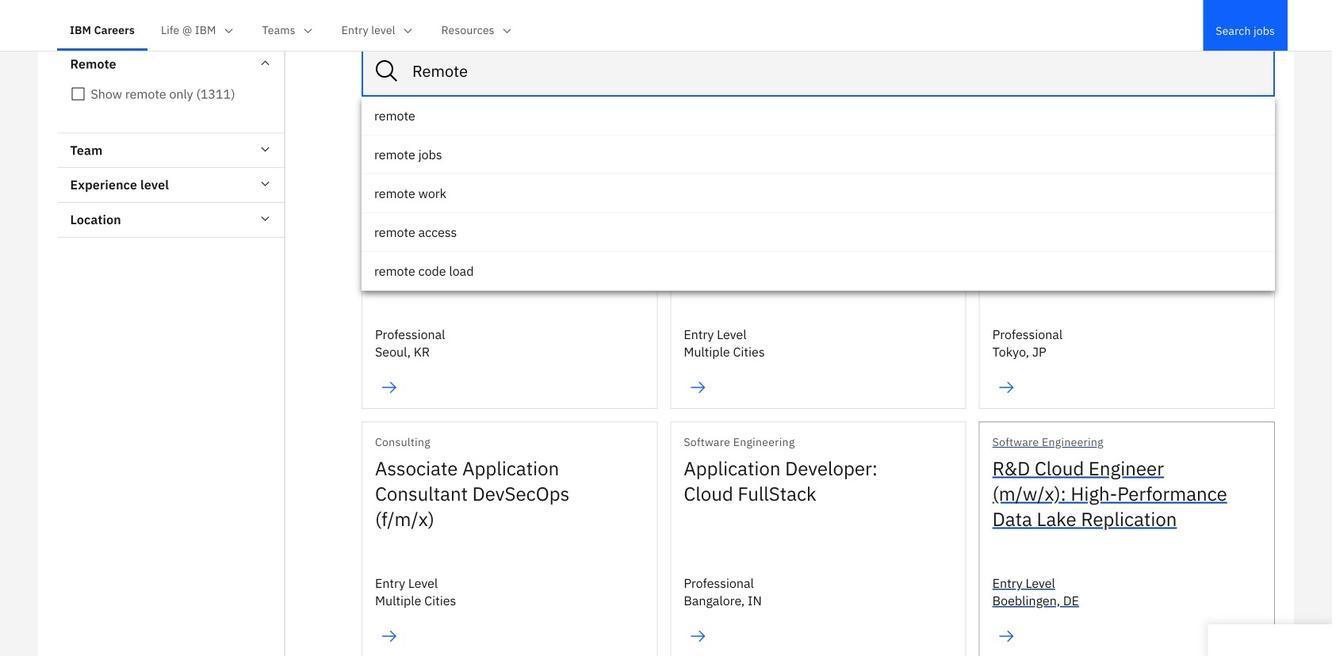Task type: locate. For each thing, give the bounding box(es) containing it.
open cookie preferences modal section
[[1209, 625, 1333, 657]]



Task type: vqa. For each thing, say whether or not it's contained in the screenshot.
Your privacy choices element
no



